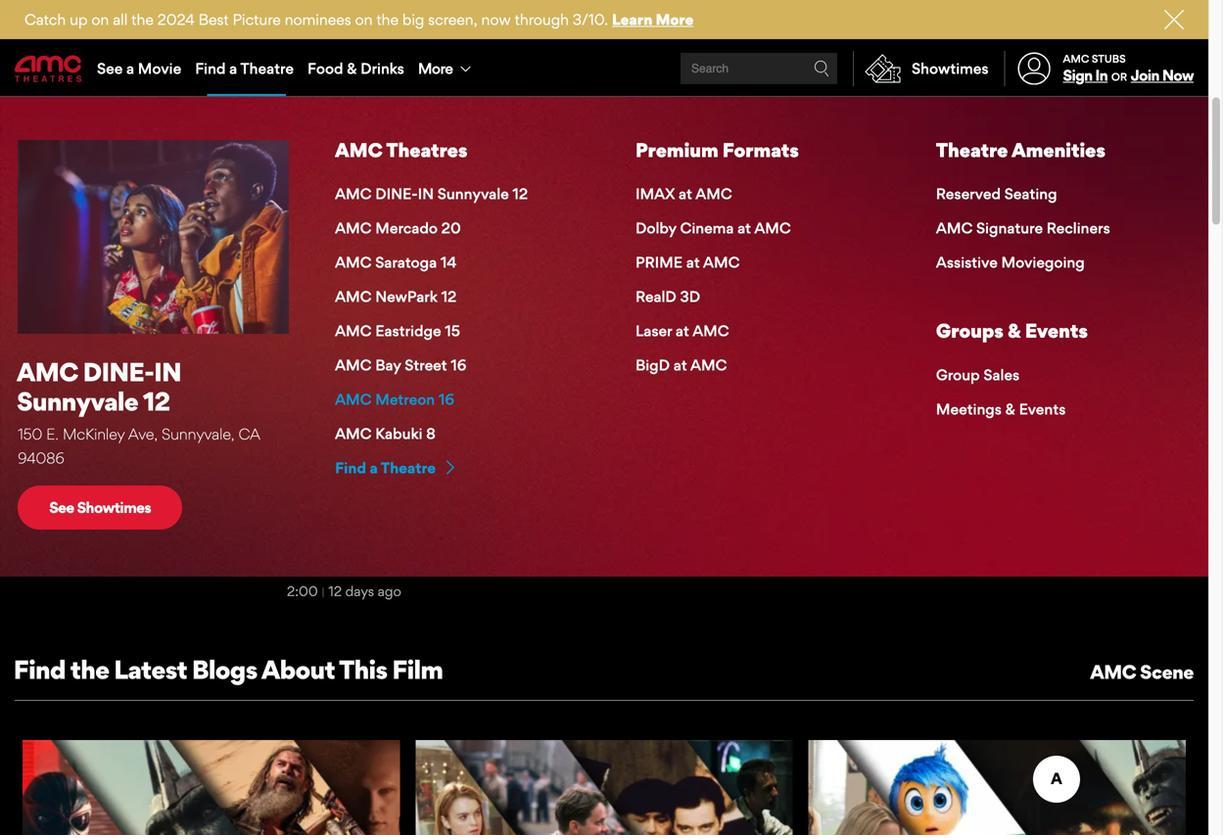 Task type: locate. For each thing, give the bounding box(es) containing it.
a inside see a movie link
[[126, 59, 134, 77]]

in up 'mercado'
[[418, 185, 434, 203]]

amc dine-in sunnyvale 12 link for 150 e. mckinley ave, sunnyvale, ca 94086 'link'
[[17, 348, 289, 417]]

she down group's
[[750, 198, 776, 218]]

the down into
[[730, 95, 754, 115]]

0 horizontal spatial her
[[1006, 172, 1029, 192]]

0 vertical spatial min
[[71, 45, 102, 63]]

assistive moviegoing
[[936, 253, 1085, 272]]

more up fey
[[656, 10, 694, 28]]

food
[[308, 59, 343, 77]]

at right bigd
[[674, 356, 687, 374]]

1 regina's from the left
[[490, 147, 550, 166]]

2 horizontal spatial on
[[821, 44, 839, 63]]

1 1 from the top
[[15, 45, 21, 63]]

1 horizontal spatial get tickets
[[1066, 176, 1147, 195]]

learn
[[820, 198, 856, 218]]

cady right as
[[520, 172, 559, 192]]

1 horizontal spatial showtimes
[[912, 59, 989, 77]]

the
[[131, 10, 154, 28], [376, 10, 399, 28], [460, 44, 484, 63], [844, 44, 867, 63], [757, 70, 781, 89], [833, 70, 856, 89], [1011, 70, 1034, 89], [730, 95, 754, 115], [1025, 121, 1049, 141], [696, 172, 719, 192], [923, 172, 947, 192], [418, 224, 441, 243], [70, 654, 109, 686]]

1 horizontal spatial get
[[1066, 176, 1093, 195]]

1 horizontal spatial more
[[418, 59, 453, 77]]

amc dine-in sunnyvale 12 link for amc mercado 20 link
[[335, 181, 590, 207]]

see left movie
[[97, 59, 123, 77]]

in
[[1078, 147, 1091, 166]]

laser at amc
[[636, 322, 729, 340]]

0 vertical spatial ago
[[159, 544, 183, 561]]

to right sets
[[596, 172, 611, 192]]

student
[[1134, 44, 1190, 63]]

visa
[[1037, 108, 1063, 125]]

1 vertical spatial get tickets
[[1066, 176, 1147, 195]]

on inside from the comedic mind of tina fey comes a new twist on the modern classic, mean girls. new student cady heron (angourie rice) is welcomed into the top of the social food chain by the elite group of popular girls called "the plastics," ruled by the conniving queen bee regina george (reneé rapp) and her minions gretchen (bebe wood) and karen (avantika). however, when cady makes the major misstep of falling for regina's ex-boyfriend aaron samuels (christopher briney), she finds herself prey in regina's crosshairs. as cady sets to take down the group's apex predator with the help of her outcast friends janis (auli'i cravalho) and damian (jaquel spivey), she must learn how to stay true to herself while navigating the most cutthroat jungle of all: high school.
[[821, 44, 839, 63]]

0 vertical spatial events
[[1025, 320, 1088, 343]]

amc down must
[[755, 219, 791, 237]]

1 1 hr 58 min from the top
[[15, 45, 102, 63]]

hr
[[25, 45, 46, 63], [23, 194, 41, 210]]

tina
[[616, 44, 647, 63]]

search the AMC website text field
[[689, 61, 814, 76]]

how
[[860, 198, 892, 218]]

menu containing merchandise
[[562, 97, 1194, 137]]

theatre inside theatre amenities link
[[936, 139, 1008, 162]]

up
[[70, 10, 88, 28]]

amc metreon 16
[[335, 391, 454, 409]]

1 vertical spatial more
[[418, 59, 453, 77]]

dine-
[[74, 108, 111, 126], [375, 185, 418, 203], [83, 356, 154, 388]]

her down the "theatre amenities" at the top right
[[1006, 172, 1029, 192]]

3 months ago
[[97, 544, 183, 561]]

blogs
[[192, 654, 257, 686]]

mean
[[14, 154, 79, 185], [283, 339, 337, 365], [57, 517, 100, 538], [287, 517, 330, 538], [393, 536, 437, 557]]

0 horizontal spatial amc dine-in sunnyvale 12 link
[[17, 348, 289, 417]]

find a theatre down amc kabuki 8
[[335, 459, 436, 477]]

the up the heron on the left top of page
[[460, 44, 484, 63]]

0 horizontal spatial tickets
[[252, 108, 300, 125]]

for up crosshairs.
[[466, 147, 485, 166]]

amc dine-in sunnyvale 12
[[38, 108, 208, 126], [335, 185, 528, 203]]

on right 'twist'
[[821, 44, 839, 63]]

0 vertical spatial 1 hr 58 min
[[15, 45, 102, 63]]

ago for mean girls
[[159, 544, 183, 561]]

chain
[[944, 70, 984, 89]]

the left big
[[376, 10, 399, 28]]

to
[[596, 172, 611, 192], [896, 198, 911, 218], [982, 198, 997, 218]]

0 horizontal spatial see
[[49, 498, 74, 517]]

1 horizontal spatial by
[[988, 70, 1007, 89]]

girls.
[[1043, 44, 1092, 63]]

on
[[91, 10, 109, 28], [355, 10, 373, 28], [821, 44, 839, 63]]

1 vertical spatial ago
[[378, 583, 401, 600]]

her down now
[[1167, 95, 1191, 115]]

to right 'true'
[[982, 198, 997, 218]]

girls up amc metreon 16 on the left top of the page
[[341, 339, 384, 365]]

by up george
[[988, 70, 1007, 89]]

cady down the "regina"
[[931, 121, 970, 141]]

the up spivey),
[[696, 172, 719, 192]]

showtimes up 3
[[77, 498, 151, 517]]

ago right days
[[378, 583, 401, 600]]

sunnyvale down movie
[[128, 108, 191, 126]]

nominees
[[285, 10, 351, 28]]

0 horizontal spatial amc dine-in sunnyvale 12
[[38, 108, 208, 126]]

by
[[988, 70, 1007, 89], [708, 95, 726, 115]]

1 vertical spatial get
[[1066, 176, 1093, 195]]

1 horizontal spatial ago
[[378, 583, 401, 600]]

all:
[[625, 224, 646, 243]]

street
[[405, 356, 447, 374]]

screen,
[[428, 10, 478, 28]]

amc up sign
[[1063, 52, 1090, 65]]

falling
[[418, 147, 462, 166]]

find a theatre link down "amc kabuki 8" link in the left bottom of the page
[[335, 455, 590, 482]]

1 horizontal spatial find
[[195, 59, 226, 77]]

amc entertainment visa card
[[906, 108, 1098, 125]]

mean girls down see showtimes
[[57, 517, 137, 538]]

amc kabuki 8 link
[[335, 421, 590, 447]]

amc up "dolby cinema at amc"
[[696, 185, 732, 203]]

in down see a movie link
[[111, 108, 126, 126]]

on left all
[[91, 10, 109, 28]]

0 horizontal spatial showtimes
[[77, 498, 151, 517]]

and left videos at the left top
[[143, 339, 178, 365]]

sunnyvale up amc mercado 20 link
[[438, 185, 509, 203]]

by right gift
[[708, 95, 726, 115]]

new inside from the comedic mind of tina fey comes a new twist on the modern classic, mean girls. new student cady heron (angourie rice) is welcomed into the top of the social food chain by the elite group of popular girls called "the plastics," ruled by the conniving queen bee regina george (reneé rapp) and her minions gretchen (bebe wood) and karen (avantika). however, when cady makes the major misstep of falling for regina's ex-boyfriend aaron samuels (christopher briney), she finds herself prey in regina's crosshairs. as cady sets to take down the group's apex predator with the help of her outcast friends janis (auli'i cravalho) and damian (jaquel spivey), she must learn how to stay true to herself while navigating the most cutthroat jungle of all: high school.
[[1096, 44, 1130, 63]]

menu
[[562, 97, 1194, 137]]

through
[[515, 10, 569, 28]]

queen
[[835, 95, 881, 115]]

showtimes link
[[853, 51, 989, 86]]

1 vertical spatial amc dine-in sunnyvale 12 link
[[17, 348, 289, 417]]

mean right the "a"
[[393, 536, 437, 557]]

amc newpark 12
[[335, 288, 457, 306]]

amc newpark 12 link
[[335, 284, 590, 310]]

amc left bay
[[335, 356, 372, 374]]

gift cards link
[[663, 97, 747, 137]]

0 vertical spatial dine-
[[74, 108, 111, 126]]

hr down comedy
[[23, 194, 41, 210]]

see up 2:06
[[49, 498, 74, 517]]

at right prime
[[686, 253, 700, 272]]

20
[[441, 219, 461, 237]]

girls down amc dine-in sunnyvale 12 button
[[84, 154, 139, 185]]

premium
[[636, 139, 719, 162]]

plastics,"
[[597, 95, 662, 115]]

0 vertical spatial for
[[466, 147, 485, 166]]

imax at amc link
[[636, 181, 890, 207]]

new inside mean girls | a new generation of mean girls
[[394, 517, 429, 538]]

regina's down "gretchen" on the left top
[[490, 147, 550, 166]]

the left latest
[[70, 654, 109, 686]]

more left trailers
[[19, 339, 69, 365]]

of right help
[[987, 172, 1002, 192]]

a inside from the comedic mind of tina fey comes a new twist on the modern classic, mean girls. new student cady heron (angourie rice) is welcomed into the top of the social food chain by the elite group of popular girls called "the plastics," ruled by the conniving queen bee regina george (reneé rapp) and her minions gretchen (bebe wood) and karen (avantika). however, when cady makes the major misstep of falling for regina's ex-boyfriend aaron samuels (christopher briney), she finds herself prey in regina's crosshairs. as cady sets to take down the group's apex predator with the help of her outcast friends janis (auli'i cravalho) and damian (jaquel spivey), she must learn how to stay true to herself while navigating the most cutthroat jungle of all: high school.
[[734, 44, 743, 63]]

2 horizontal spatial theatre
[[936, 139, 1008, 162]]

0 horizontal spatial find
[[14, 654, 65, 686]]

amc left "kabuki"
[[335, 425, 372, 443]]

amc down 3d
[[693, 322, 729, 340]]

1 vertical spatial 1
[[15, 194, 20, 210]]

hr up jan
[[25, 45, 46, 63]]

herself down 'makes'
[[989, 147, 1038, 166]]

12 inside 'link'
[[441, 288, 457, 306]]

1 vertical spatial theatre
[[936, 139, 1008, 162]]

0 vertical spatial &
[[347, 59, 357, 77]]

1 inside 1 hr 58 min button
[[15, 45, 21, 63]]

0 vertical spatial hr
[[25, 45, 46, 63]]

at right imax
[[679, 185, 693, 203]]

1 horizontal spatial amc dine-in sunnyvale 12 link
[[335, 181, 590, 207]]

at down spivey),
[[738, 219, 751, 237]]

0 vertical spatial her
[[1167, 95, 1191, 115]]

amc dine-in sunnyvale 12 for amc mercado 20 link's amc dine-in sunnyvale 12 link
[[335, 185, 528, 203]]

min down "up"
[[71, 45, 102, 63]]

16
[[451, 356, 467, 374], [439, 391, 454, 409]]

1 vertical spatial 2024
[[72, 73, 110, 91]]

mean girls down comedy
[[14, 154, 139, 185]]

1 horizontal spatial get tickets link
[[1035, 163, 1178, 208]]

0 horizontal spatial in
[[111, 108, 126, 126]]

with
[[888, 172, 919, 192]]

the down mean
[[1011, 70, 1034, 89]]

premium formats link
[[636, 132, 890, 169]]

0 vertical spatial showtimes
[[912, 59, 989, 77]]

0 horizontal spatial by
[[708, 95, 726, 115]]

for right videos at the left top
[[252, 339, 278, 365]]

amc saratoga 14 link
[[335, 249, 590, 276]]

she left finds at right
[[920, 147, 945, 166]]

0 vertical spatial see
[[97, 59, 123, 77]]

new right the "a"
[[394, 517, 429, 538]]

1 horizontal spatial see
[[97, 59, 123, 77]]

1 vertical spatial 16
[[439, 391, 454, 409]]

mean girls for 1 hr 58 min
[[14, 154, 139, 185]]

0 vertical spatial 16
[[451, 356, 467, 374]]

a down picture
[[229, 59, 237, 77]]

mean girls
[[14, 154, 139, 185], [57, 517, 137, 538]]

amc signature recliners link
[[936, 215, 1191, 242]]

dine- down 1 hr 58 min button
[[74, 108, 111, 126]]

regina's down misstep
[[1095, 147, 1156, 166]]

tickets for the bottommost get tickets link
[[1096, 176, 1147, 195]]

get tickets up 'navigating'
[[1066, 176, 1147, 195]]

2 vertical spatial &
[[1006, 400, 1016, 418]]

more for more trailers and videos for mean girls
[[19, 339, 69, 365]]

while
[[1053, 198, 1092, 218]]

0 horizontal spatial more
[[19, 339, 69, 365]]

0 vertical spatial mean girls
[[14, 154, 139, 185]]

2 vertical spatial dine-
[[83, 356, 154, 388]]

groups & events link
[[936, 313, 1191, 350]]

jan
[[15, 73, 46, 91]]

& for food
[[347, 59, 357, 77]]

0 horizontal spatial get tickets
[[225, 108, 300, 125]]

58 down comedy
[[45, 194, 60, 210]]

for
[[466, 147, 485, 166], [252, 339, 278, 365]]

more up popular
[[418, 59, 453, 77]]

2024 left "best"
[[157, 10, 195, 28]]

58 up 12,
[[50, 45, 68, 63]]

premium formats
[[636, 139, 799, 162]]

at for bigd
[[674, 356, 687, 374]]

1 horizontal spatial 2024
[[157, 10, 195, 28]]

theatre down "kabuki"
[[381, 459, 436, 477]]

1 vertical spatial mean girls
[[57, 517, 137, 538]]

the down (reneé
[[1025, 121, 1049, 141]]

in inside amc dine-in sunnyvale 12 150 e. mckinley ave, sunnyvale, ca 94086
[[154, 356, 181, 388]]

1 horizontal spatial regina's
[[1095, 147, 1156, 166]]

ca
[[239, 425, 260, 443]]

and up aaron on the right top of the page
[[655, 121, 682, 141]]

1 hr 58 min down comedy
[[15, 194, 89, 210]]

& right the food
[[347, 59, 357, 77]]

in
[[1096, 66, 1108, 84]]

amc dine-in sunnyvale 12 down falling
[[335, 185, 528, 203]]

1 vertical spatial 1 hr 58 min
[[15, 194, 89, 210]]

2:06
[[57, 544, 87, 561]]

0 vertical spatial herself
[[989, 147, 1038, 166]]

amc dine-in sunnyvale 12 for amc dine-in sunnyvale 12 button
[[38, 108, 208, 126]]

0 horizontal spatial 2024
[[72, 73, 110, 91]]

showtimes up the "regina"
[[912, 59, 989, 77]]

0 vertical spatial she
[[920, 147, 945, 166]]

2 vertical spatial in
[[154, 356, 181, 388]]

samuels
[[700, 147, 761, 166]]

theatre down picture
[[240, 59, 294, 77]]

1 horizontal spatial on
[[355, 10, 373, 28]]

& inside 'link'
[[1008, 320, 1021, 343]]

amc dine-in sunnyvale 12 link up amc mercado 20 link
[[335, 181, 590, 207]]

& down sales
[[1006, 400, 1016, 418]]

amc bay street 16 link
[[335, 352, 590, 379]]

& right the groups
[[1008, 320, 1021, 343]]

new
[[747, 44, 778, 63]]

dine- inside amc dine-in sunnyvale 12 150 e. mckinley ave, sunnyvale, ca 94086
[[83, 356, 154, 388]]

min inside button
[[71, 45, 102, 63]]

for inside from the comedic mind of tina fey comes a new twist on the modern classic, mean girls. new student cady heron (angourie rice) is welcomed into the top of the social food chain by the elite group of popular girls called "the plastics," ruled by the conniving queen bee regina george (reneé rapp) and her minions gretchen (bebe wood) and karen (avantika). however, when cady makes the major misstep of falling for regina's ex-boyfriend aaron samuels (christopher briney), she finds herself prey in regina's crosshairs. as cady sets to take down the group's apex predator with the help of her outcast friends janis (auli'i cravalho) and damian (jaquel spivey), she must learn how to stay true to herself while navigating the most cutthroat jungle of all: high school.
[[466, 147, 485, 166]]

16 down amc bay street 16 link
[[439, 391, 454, 409]]

0 vertical spatial sunnyvale
[[128, 108, 191, 126]]

girls for 12 days ago
[[334, 517, 368, 538]]

2 horizontal spatial cady
[[931, 121, 970, 141]]

the right all
[[131, 10, 154, 28]]

1 horizontal spatial cady
[[520, 172, 559, 192]]

amc left newpark at the top left
[[335, 288, 372, 306]]

1 vertical spatial tickets
[[1096, 176, 1147, 195]]

predator
[[821, 172, 884, 192]]

0 vertical spatial more
[[656, 10, 694, 28]]

george
[[971, 95, 1027, 115]]

2 regina's from the left
[[1095, 147, 1156, 166]]

months
[[109, 544, 156, 561]]

sunnyvale inside amc dine-in sunnyvale 12 150 e. mckinley ave, sunnyvale, ca 94086
[[17, 386, 138, 417]]

amc saratoga 14
[[335, 253, 457, 272]]

2 vertical spatial find
[[14, 654, 65, 686]]

heron
[[461, 70, 506, 89]]

cards
[[710, 108, 747, 125]]

1 vertical spatial new
[[394, 517, 429, 538]]

0 vertical spatial pg13
[[144, 45, 180, 63]]

0 horizontal spatial theatre
[[240, 59, 294, 77]]

0 vertical spatial 58
[[50, 45, 68, 63]]

imax
[[636, 185, 675, 203]]

1 horizontal spatial find a theatre
[[335, 459, 436, 477]]

events inside 'link'
[[1025, 320, 1088, 343]]

more inside button
[[418, 59, 453, 77]]

1 vertical spatial dine-
[[375, 185, 418, 203]]

1 vertical spatial find a theatre
[[335, 459, 436, 477]]

bee
[[885, 95, 913, 115]]

of up 12 days ago
[[375, 536, 390, 557]]

1 horizontal spatial theatre
[[381, 459, 436, 477]]

1 horizontal spatial her
[[1167, 95, 1191, 115]]

1 horizontal spatial in
[[154, 356, 181, 388]]

e.
[[46, 425, 59, 443]]

amc dine-in sunnyvale 12 down see a movie link
[[38, 108, 208, 126]]

amc dine-in sunnyvale 12 inside menu
[[335, 185, 528, 203]]

amc inside 'link'
[[335, 288, 372, 306]]

at for prime
[[686, 253, 700, 272]]

events up group sales link
[[1025, 320, 1088, 343]]

amc dine-in sunnyvale 12 link up ave, on the left bottom of the page
[[17, 348, 289, 417]]

mean for pg13
[[14, 154, 79, 185]]

group
[[936, 366, 980, 384]]

from
[[418, 44, 456, 63]]

amc down 12,
[[38, 108, 71, 126]]

prey
[[1042, 147, 1074, 166]]

mean up 2:06
[[57, 517, 100, 538]]

1 horizontal spatial new
[[1096, 44, 1130, 63]]

the down new
[[757, 70, 781, 89]]

more trailers and videos for mean girls
[[19, 339, 384, 365]]

submit search icon image
[[814, 61, 830, 76]]

amc dine-in sunnyvale 12 menu
[[0, 41, 1209, 577]]

1 vertical spatial pg13
[[123, 194, 154, 210]]

1 vertical spatial 58
[[45, 194, 60, 210]]

in left videos at the left top
[[154, 356, 181, 388]]

16 inside "link"
[[439, 391, 454, 409]]

new up or
[[1096, 44, 1130, 63]]

a left movie
[[126, 59, 134, 77]]

0 vertical spatial new
[[1096, 44, 1130, 63]]

0 horizontal spatial get
[[225, 108, 249, 125]]

events down group sales link
[[1019, 400, 1066, 418]]

girls for pg13
[[84, 154, 139, 185]]

0 horizontal spatial find a theatre link
[[188, 41, 301, 96]]

0 horizontal spatial new
[[394, 517, 429, 538]]

find a theatre
[[195, 59, 294, 77], [335, 459, 436, 477]]

2 horizontal spatial find
[[335, 459, 366, 477]]

1 vertical spatial amc dine-in sunnyvale 12
[[335, 185, 528, 203]]

1 vertical spatial in
[[418, 185, 434, 203]]

|
[[371, 517, 376, 538]]

herself
[[989, 147, 1038, 166], [1001, 198, 1049, 218]]

ave,
[[128, 425, 158, 443]]

girls left '|'
[[334, 517, 368, 538]]

0 vertical spatial 1
[[15, 45, 21, 63]]

0 horizontal spatial on
[[91, 10, 109, 28]]

amc logo image
[[15, 55, 83, 82], [15, 55, 83, 82]]

2 vertical spatial sunnyvale
[[17, 386, 138, 417]]

see for see a movie
[[97, 59, 123, 77]]

best
[[199, 10, 229, 28]]

now
[[1163, 66, 1194, 84]]

as
[[498, 172, 516, 192]]

formats
[[723, 139, 799, 162]]

2 horizontal spatial in
[[418, 185, 434, 203]]

2024 down 1 hr 58 min button
[[72, 73, 110, 91]]

1 vertical spatial &
[[1008, 320, 1021, 343]]

see
[[97, 59, 123, 77], [49, 498, 74, 517]]

find a theatre down picture
[[195, 59, 294, 77]]

mean down comedy
[[14, 154, 79, 185]]

2 1 hr 58 min from the top
[[15, 194, 89, 210]]

0 vertical spatial get
[[225, 108, 249, 125]]

1 vertical spatial cady
[[931, 121, 970, 141]]

latest
[[114, 654, 187, 686]]

sunnyvale inside button
[[128, 108, 191, 126]]

1 hr 58 min up 12,
[[15, 45, 102, 63]]



Task type: vqa. For each thing, say whether or not it's contained in the screenshot.
Jan 12, 2024 Comedy
yes



Task type: describe. For each thing, give the bounding box(es) containing it.
1 vertical spatial sunnyvale
[[438, 185, 509, 203]]

down
[[650, 172, 691, 192]]

close this dialog image
[[1174, 776, 1194, 795]]

1 vertical spatial find
[[335, 459, 366, 477]]

navigating
[[1096, 198, 1172, 218]]

1 hr 58 min inside 1 hr 58 min button
[[15, 45, 102, 63]]

and down sets
[[539, 198, 566, 218]]

of inside mean girls | a new generation of mean girls
[[375, 536, 390, 557]]

a
[[379, 517, 390, 538]]

group sales
[[936, 366, 1020, 384]]

0 vertical spatial get tickets
[[225, 108, 300, 125]]

dolby cinema at amc link
[[636, 215, 890, 242]]

mean
[[990, 44, 1039, 63]]

dine- inside amc dine-in sunnyvale 12 button
[[74, 108, 111, 126]]

amc left 'mercado'
[[335, 219, 372, 237]]

sunnyvale,
[[162, 425, 235, 443]]

join now button
[[1131, 66, 1194, 84]]

the up social
[[844, 44, 867, 63]]

mean for 3 months ago
[[57, 517, 100, 538]]

amc left theatres
[[335, 139, 383, 162]]

1 vertical spatial min
[[63, 194, 89, 210]]

ago for mean girls | a new generation of mean girls
[[378, 583, 401, 600]]

94086
[[18, 449, 64, 467]]

stubs
[[1092, 52, 1126, 65]]

offers link
[[747, 97, 805, 137]]

videos
[[182, 339, 248, 365]]

friends
[[1092, 172, 1141, 192]]

groups & events
[[936, 320, 1088, 343]]

catch
[[24, 10, 66, 28]]

girls up 2:00
[[287, 556, 321, 577]]

help
[[951, 172, 983, 192]]

amc down school.
[[703, 253, 740, 272]]

0 vertical spatial find a theatre link
[[188, 41, 301, 96]]

learn more link
[[612, 10, 694, 28]]

15
[[445, 322, 460, 340]]

tickets for the leftmost get tickets link
[[252, 108, 300, 125]]

big
[[403, 10, 424, 28]]

2:00
[[287, 583, 318, 600]]

the up stay
[[923, 172, 947, 192]]

amc inside amc stubs sign in or join now
[[1063, 52, 1090, 65]]

showtimes image
[[854, 51, 912, 86]]

0 horizontal spatial to
[[596, 172, 611, 192]]

amc entertainment visa card link
[[887, 97, 1098, 137]]

12 inside amc dine-in sunnyvale 12 150 e. mckinley ave, sunnyvale, ca 94086
[[143, 386, 170, 417]]

mckinley
[[63, 425, 125, 443]]

amc theatres link
[[335, 132, 590, 169]]

of right misstep
[[1159, 121, 1173, 141]]

of left 'all:'
[[607, 224, 621, 243]]

amc mercado 20 link
[[335, 215, 590, 242]]

regina
[[917, 95, 967, 115]]

the right submit search icon
[[833, 70, 856, 89]]

& for meetings
[[1006, 400, 1016, 418]]

amc up amc mercado 20
[[335, 185, 372, 203]]

called
[[512, 95, 556, 115]]

rice)
[[588, 70, 625, 89]]

mean girls for 2:06
[[57, 517, 137, 538]]

1 vertical spatial find a theatre link
[[335, 455, 590, 482]]

1 vertical spatial hr
[[23, 194, 41, 210]]

is
[[629, 70, 640, 89]]

events for meetings & events
[[1019, 400, 1066, 418]]

0 horizontal spatial cady
[[418, 70, 457, 89]]

assistive moviegoing link
[[936, 249, 1191, 276]]

amc down 'true'
[[936, 219, 973, 237]]

2024 inside jan 12, 2024 comedy
[[72, 73, 110, 91]]

meetings
[[936, 400, 1002, 418]]

more button
[[411, 41, 482, 96]]

"the
[[559, 95, 593, 115]]

& for groups
[[1008, 320, 1021, 343]]

saratoga
[[375, 253, 437, 272]]

amc inside amc dine-in sunnyvale 12 150 e. mckinley ave, sunnyvale, ca 94086
[[17, 356, 78, 388]]

amc inside button
[[38, 108, 71, 126]]

reald
[[636, 288, 677, 306]]

(jaquel
[[630, 198, 685, 218]]

amc left 'saratoga'
[[335, 253, 372, 272]]

of right top
[[814, 70, 829, 89]]

of right in
[[1121, 70, 1136, 89]]

moviegoing
[[1002, 253, 1085, 272]]

hr inside button
[[25, 45, 46, 63]]

of up rice)
[[598, 44, 612, 63]]

find the latest blogs about this film
[[14, 654, 443, 686]]

bigd at amc link
[[636, 352, 890, 379]]

0 vertical spatial theatre
[[240, 59, 294, 77]]

outcast
[[1033, 172, 1087, 192]]

(reneé
[[1031, 95, 1083, 115]]

amc inside "link"
[[335, 391, 372, 409]]

1 vertical spatial by
[[708, 95, 726, 115]]

amc down amc newpark 12
[[335, 322, 372, 340]]

film
[[392, 654, 443, 686]]

0 horizontal spatial get tickets link
[[225, 108, 322, 126]]

gift
[[682, 108, 706, 125]]

reserved
[[936, 185, 1001, 203]]

most
[[445, 224, 482, 243]]

theatre information image
[[18, 140, 289, 334]]

crosshairs.
[[418, 172, 494, 192]]

karen
[[687, 121, 728, 141]]

1 vertical spatial get tickets link
[[1035, 163, 1178, 208]]

seating
[[1005, 185, 1058, 203]]

12 days ago
[[329, 583, 401, 600]]

user profile image
[[1007, 52, 1062, 85]]

welcomed
[[644, 70, 721, 89]]

a down amc kabuki 8
[[370, 459, 378, 477]]

sign
[[1063, 66, 1093, 84]]

amc left "scene"
[[1091, 661, 1137, 684]]

amc eastridge 15
[[335, 322, 460, 340]]

laser
[[636, 322, 672, 340]]

more for more
[[418, 59, 453, 77]]

dolby
[[636, 219, 677, 237]]

amc metreon 16 link
[[335, 387, 590, 413]]

join
[[1131, 66, 1160, 84]]

at for laser
[[676, 322, 689, 340]]

1 vertical spatial herself
[[1001, 198, 1049, 218]]

theatre amenities
[[936, 139, 1106, 162]]

meetings & events
[[936, 400, 1066, 418]]

meetings & events link
[[936, 396, 1191, 423]]

14
[[441, 253, 457, 272]]

(christopher
[[765, 147, 856, 166]]

offers
[[766, 108, 805, 125]]

mind
[[557, 44, 594, 63]]

amc scene link
[[1091, 661, 1194, 684]]

theatres
[[386, 139, 468, 162]]

demand
[[1140, 108, 1194, 125]]

12 inside button
[[194, 108, 208, 126]]

at for imax
[[679, 185, 693, 203]]

sign in or join amc stubs element
[[1005, 41, 1194, 96]]

1 horizontal spatial she
[[920, 147, 945, 166]]

the left 20 on the left top of the page
[[418, 224, 441, 243]]

must
[[780, 198, 816, 218]]

2 horizontal spatial more
[[656, 10, 694, 28]]

(angourie
[[510, 70, 584, 89]]

top
[[785, 70, 810, 89]]

1 vertical spatial showtimes
[[77, 498, 151, 517]]

theatre amenities link
[[936, 132, 1191, 169]]

12,
[[49, 73, 68, 91]]

1 vertical spatial she
[[750, 198, 776, 218]]

mean left bay
[[283, 339, 337, 365]]

groups
[[936, 320, 1004, 343]]

mean for 12 days ago
[[287, 517, 330, 538]]

food
[[906, 70, 940, 89]]

0 horizontal spatial find a theatre
[[195, 59, 294, 77]]

in inside amc dine-in sunnyvale 12 button
[[111, 108, 126, 126]]

150
[[18, 425, 42, 443]]

girls for 3 months ago
[[104, 517, 137, 538]]

elite
[[1039, 70, 1069, 89]]

reald 3d
[[636, 288, 700, 306]]

merchandise
[[581, 108, 663, 125]]

reserved seating
[[936, 185, 1058, 203]]

amc signature recliners
[[936, 219, 1111, 237]]

see for see showtimes
[[49, 498, 74, 517]]

2 horizontal spatial to
[[982, 198, 997, 218]]

take
[[616, 172, 646, 192]]

and down join
[[1136, 95, 1163, 115]]

modern
[[871, 44, 929, 63]]

2 vertical spatial cady
[[520, 172, 559, 192]]

1 vertical spatial her
[[1006, 172, 1029, 192]]

2 1 from the top
[[15, 194, 20, 210]]

fey
[[651, 44, 677, 63]]

events for groups & events
[[1025, 320, 1088, 343]]

apex
[[782, 172, 817, 192]]

amc inside menu
[[906, 108, 940, 125]]

conniving
[[758, 95, 830, 115]]

bigd at amc
[[636, 356, 727, 374]]

1 hr 58 min button
[[15, 41, 144, 68]]

58 inside button
[[50, 45, 68, 63]]

1 vertical spatial for
[[252, 339, 278, 365]]

dolby cinema at amc
[[636, 219, 791, 237]]

amc down laser at amc
[[691, 356, 727, 374]]

1 horizontal spatial to
[[896, 198, 911, 218]]

sets
[[564, 172, 592, 192]]



